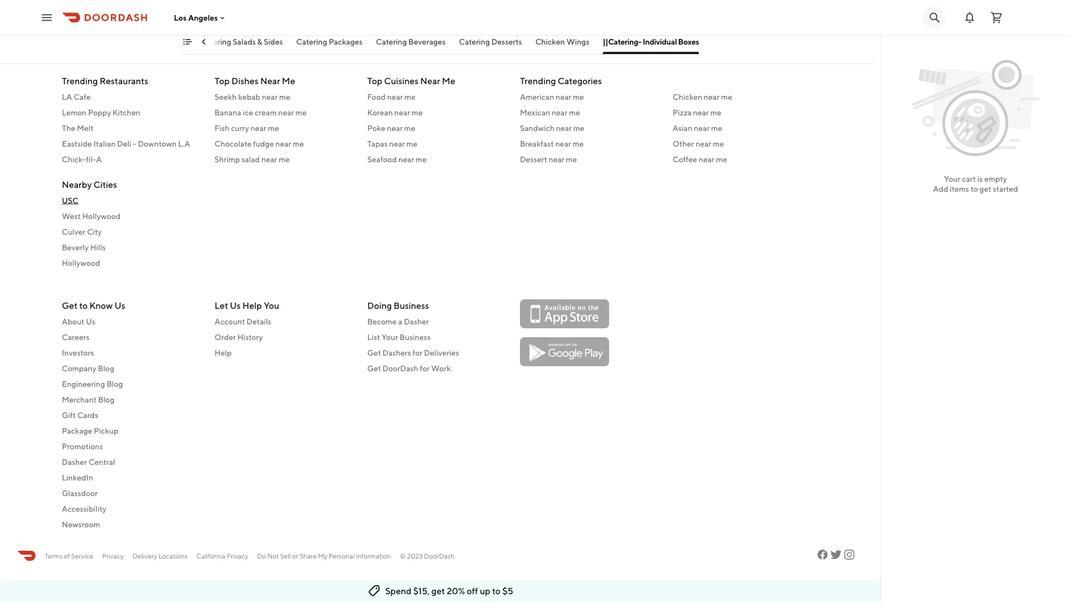 Task type: vqa. For each thing, say whether or not it's contained in the screenshot.


Task type: describe. For each thing, give the bounding box(es) containing it.
for for dashers
[[413, 348, 423, 358]]

eastside
[[62, 139, 92, 148]]

package
[[62, 426, 92, 436]]

become
[[368, 317, 397, 326]]

korean near me
[[368, 108, 423, 117]]

culver city
[[62, 227, 102, 236]]

not
[[267, 552, 279, 560]]

careers
[[62, 333, 90, 342]]

chicken wings button
[[536, 36, 590, 54]]

other near me
[[673, 139, 725, 148]]

near for chicken near me
[[704, 92, 720, 101]]

do not sell or share my personal information
[[257, 552, 391, 560]]

||catering- individual boxes
[[603, 37, 700, 46]]

delivery locations link
[[133, 551, 188, 561]]

catering salads & sides
[[200, 37, 283, 46]]

me for seafood near me
[[416, 154, 427, 164]]

spend
[[385, 586, 412, 596]]

cards
[[77, 411, 98, 420]]

kebab
[[238, 92, 261, 101]]

la cafe
[[62, 92, 91, 101]]

me for food near me
[[405, 92, 416, 101]]

hills
[[90, 243, 106, 252]]

me for top cuisines near me
[[442, 75, 456, 86]]

trending for trending restaurants
[[62, 75, 98, 86]]

about us
[[62, 317, 95, 326]]

us for about us
[[86, 317, 95, 326]]

do not sell or share my personal information link
[[257, 551, 391, 561]]

packages
[[329, 37, 363, 46]]

melt
[[77, 123, 94, 132]]

list your business
[[368, 333, 431, 342]]

top dishes near me
[[215, 75, 295, 86]]

account details link
[[215, 316, 354, 327]]

of
[[64, 552, 70, 560]]

accessibility link
[[62, 504, 201, 515]]

am
[[205, 7, 216, 16]]

do
[[257, 552, 266, 560]]

asian near me link
[[673, 122, 813, 134]]

locations
[[158, 552, 188, 560]]

open menu image
[[40, 11, 54, 24]]

me up banana ice cream near me link
[[279, 92, 290, 101]]

package pickup
[[62, 426, 119, 436]]

dasher central link
[[62, 457, 201, 468]]

beverly hills
[[62, 243, 106, 252]]

beverly
[[62, 243, 89, 252]]

us for let us help you
[[230, 300, 241, 311]]

your inside your cart is empty add items to get started
[[945, 174, 961, 183]]

catering packages button
[[296, 36, 363, 54]]

get for get to know us
[[62, 300, 78, 311]]

me for mexican near me
[[569, 108, 580, 117]]

become a dasher link
[[368, 316, 507, 327]]

me for chicken near me
[[722, 92, 733, 101]]

engineering blog
[[62, 380, 123, 389]]

chocolate
[[215, 139, 252, 148]]

near for american near me
[[556, 92, 572, 101]]

near for korean near me
[[395, 108, 410, 117]]

©
[[400, 552, 406, 560]]

is
[[978, 174, 984, 183]]

merchant
[[62, 395, 97, 404]]

promotions
[[62, 442, 103, 451]]

me down the seekh kebab near me link
[[296, 108, 307, 117]]

me for poke near me
[[405, 123, 416, 132]]

off
[[467, 586, 478, 596]]

me for sandwich near me
[[574, 123, 585, 132]]

terms of service
[[45, 552, 93, 560]]

1 horizontal spatial us
[[115, 300, 125, 311]]

near for coffee near me
[[699, 154, 715, 164]]

me for tapas near me
[[407, 139, 418, 148]]

0 vertical spatial dasher
[[404, 317, 429, 326]]

work
[[432, 364, 451, 373]]

get for get doordash for work
[[368, 364, 381, 373]]

dasher central
[[62, 458, 115, 467]]

catering for catering beverages
[[376, 37, 407, 46]]

near for sandwich near me
[[556, 123, 572, 132]]

lemon poppy kitchen link
[[62, 107, 201, 118]]

cream
[[255, 108, 277, 117]]

list
[[368, 333, 380, 342]]

ice
[[243, 108, 253, 117]]

dessert
[[520, 154, 548, 164]]

dashers
[[383, 348, 411, 358]]

1 vertical spatial doordash
[[424, 552, 455, 560]]

terms of service link
[[45, 551, 93, 561]]

central
[[89, 458, 115, 467]]

near down fish curry near me link
[[276, 139, 291, 148]]

catering desserts button
[[459, 36, 522, 54]]

me for top dishes near me
[[282, 75, 295, 86]]

me for asian near me
[[712, 123, 723, 132]]

west
[[62, 211, 81, 221]]

near for breakfast near me
[[556, 139, 571, 148]]

food
[[368, 92, 386, 101]]

0 vertical spatial doordash
[[383, 364, 419, 373]]

chocolate fudge near me link
[[215, 138, 354, 149]]

1 privacy from the left
[[102, 552, 124, 560]]

spend $15, get 20% off up to $5
[[385, 586, 514, 596]]

company blog link
[[62, 363, 201, 374]]

- inside eastside italian deli - downtown l.a link
[[133, 139, 136, 148]]

get dashers for deliveries
[[368, 348, 459, 358]]

to for spend
[[493, 586, 501, 596]]

package pickup link
[[62, 426, 201, 437]]

company
[[62, 364, 96, 373]]

doing business
[[368, 300, 429, 311]]

linkedin
[[62, 473, 93, 482]]

1 horizontal spatial -
[[217, 7, 221, 16]]

dessert near me link
[[520, 154, 660, 165]]

chocolate fudge near me
[[215, 139, 304, 148]]

0 items, open order cart image
[[991, 11, 1004, 24]]

near for other near me
[[696, 139, 712, 148]]

chick-
[[62, 154, 86, 164]]

catering for catering salads & sides
[[200, 37, 231, 46]]

sandwich
[[520, 123, 555, 132]]

la cafe link
[[62, 91, 201, 102]]

0 vertical spatial hollywood
[[82, 211, 121, 221]]

beverages
[[409, 37, 446, 46]]

me for breakfast near me
[[573, 139, 584, 148]]

terms
[[45, 552, 63, 560]]

cart
[[963, 174, 977, 183]]

0 vertical spatial business
[[394, 300, 429, 311]]

american near me link
[[520, 91, 660, 102]]

near down fudge
[[262, 154, 277, 164]]

doordash on instagram image
[[843, 548, 857, 562]]

me for dessert near me
[[566, 154, 577, 164]]

me for other near me
[[713, 139, 725, 148]]

1 vertical spatial get
[[432, 586, 445, 596]]

near down the seekh kebab near me link
[[278, 108, 294, 117]]

details
[[247, 317, 271, 326]]

mexican
[[520, 108, 551, 117]]

empty
[[985, 174, 1008, 183]]

poke near me link
[[368, 122, 507, 134]]

know
[[89, 300, 113, 311]]

near for dessert near me
[[549, 154, 565, 164]]

to for your
[[971, 184, 979, 194]]

blog for engineering blog
[[107, 380, 123, 389]]

help inside 'link'
[[215, 348, 232, 358]]

get for get dashers for deliveries
[[368, 348, 381, 358]]

l.a
[[178, 139, 190, 148]]

glassdoor link
[[62, 488, 201, 499]]

near for poke near me
[[387, 123, 403, 132]]

lemon
[[62, 108, 87, 117]]

catering for catering packages
[[296, 37, 327, 46]]

catering for catering desserts
[[459, 37, 490, 46]]

pizza near me link
[[673, 107, 813, 118]]

deli
[[117, 139, 131, 148]]

doordash on facebook image
[[817, 548, 830, 562]]

10:00 am - 3:30 pm
[[182, 7, 251, 16]]



Task type: locate. For each thing, give the bounding box(es) containing it.
chicken inside "link"
[[673, 92, 703, 101]]

near up seafood near me
[[389, 139, 405, 148]]

blog for company blog
[[98, 364, 114, 373]]

let
[[215, 300, 228, 311]]

chicken for chicken wings
[[536, 37, 565, 46]]

a
[[399, 317, 403, 326]]

blog inside the engineering blog link
[[107, 380, 123, 389]]

doordash right '2023'
[[424, 552, 455, 560]]

seekh
[[215, 92, 237, 101]]

1 horizontal spatial trending
[[520, 75, 556, 86]]

banana ice cream near me link
[[215, 107, 354, 118]]

me up other near me
[[712, 123, 723, 132]]

business up get dashers for deliveries
[[400, 333, 431, 342]]

gift cards link
[[62, 410, 201, 421]]

me up seafood near me
[[407, 139, 418, 148]]

doing
[[368, 300, 392, 311]]

me down chocolate fudge near me "link"
[[279, 154, 290, 164]]

0 vertical spatial get
[[980, 184, 992, 194]]

share
[[300, 552, 317, 560]]

or
[[292, 552, 298, 560]]

merchant blog
[[62, 395, 115, 404]]

1 horizontal spatial dasher
[[404, 317, 429, 326]]

help up details
[[243, 300, 262, 311]]

korean
[[368, 108, 393, 117]]

become a dasher
[[368, 317, 429, 326]]

get dashers for deliveries link
[[368, 347, 507, 359]]

2 catering from the left
[[296, 37, 327, 46]]

to down cart
[[971, 184, 979, 194]]

show menu categories image
[[183, 37, 192, 46]]

me down categories
[[573, 92, 584, 101]]

1 vertical spatial -
[[133, 139, 136, 148]]

near down breakfast near me
[[549, 154, 565, 164]]

- right am
[[217, 7, 221, 16]]

started
[[994, 184, 1019, 194]]

1 vertical spatial for
[[420, 364, 430, 373]]

1 horizontal spatial to
[[493, 586, 501, 596]]

for up get doordash for work
[[413, 348, 423, 358]]

near down chicken near me
[[694, 108, 709, 117]]

to right the up
[[493, 586, 501, 596]]

help down order in the bottom left of the page
[[215, 348, 232, 358]]

1 vertical spatial hollywood
[[62, 258, 100, 267]]

me down american near me link at the top
[[569, 108, 580, 117]]

dasher right a
[[404, 317, 429, 326]]

2 near from the left
[[421, 75, 440, 86]]

1 vertical spatial chicken
[[673, 92, 703, 101]]

blog inside merchant blog link
[[98, 395, 115, 404]]

me down chicken near me
[[711, 108, 722, 117]]

0 horizontal spatial me
[[282, 75, 295, 86]]

me for pizza near me
[[711, 108, 722, 117]]

near for dishes
[[260, 75, 280, 86]]

hollywood up city
[[82, 211, 121, 221]]

fish curry near me
[[215, 123, 279, 132]]

linkedin link
[[62, 472, 201, 484]]

culver
[[62, 227, 86, 236]]

1 vertical spatial dasher
[[62, 458, 87, 467]]

cuisines
[[384, 75, 419, 86]]

privacy left the do
[[227, 552, 248, 560]]

catering beverages
[[376, 37, 446, 46]]

for left work
[[420, 364, 430, 373]]

doordash on twitter image
[[830, 548, 843, 562]]

2 me from the left
[[442, 75, 456, 86]]

near down 'korean near me' at top left
[[387, 123, 403, 132]]

catering left packages
[[296, 37, 327, 46]]

2 top from the left
[[368, 75, 383, 86]]

me down "top cuisines near me"
[[405, 92, 416, 101]]

food near me
[[368, 92, 416, 101]]

blog inside company blog link
[[98, 364, 114, 373]]

0 horizontal spatial top
[[215, 75, 230, 86]]

to up about us
[[79, 300, 88, 311]]

0 vertical spatial help
[[243, 300, 262, 311]]

near down other near me
[[699, 154, 715, 164]]

me down breakfast near me link
[[566, 154, 577, 164]]

sell
[[280, 552, 291, 560]]

0 horizontal spatial privacy
[[102, 552, 124, 560]]

2 vertical spatial to
[[493, 586, 501, 596]]

investors link
[[62, 347, 201, 359]]

catering left desserts
[[459, 37, 490, 46]]

top for top cuisines near me
[[368, 75, 383, 86]]

near for mexican near me
[[552, 108, 568, 117]]

dishes
[[232, 75, 259, 86]]

1 horizontal spatial near
[[421, 75, 440, 86]]

kitchen
[[113, 108, 140, 117]]

me for coffee near me
[[717, 154, 728, 164]]

chick-fil-a link
[[62, 154, 201, 165]]

asian near me
[[673, 123, 723, 132]]

me down other near me link
[[717, 154, 728, 164]]

delivery
[[133, 552, 157, 560]]

chicken left wings
[[536, 37, 565, 46]]

catering inside button
[[200, 37, 231, 46]]

salads
[[233, 37, 256, 46]]

1 horizontal spatial chicken
[[673, 92, 703, 101]]

1 vertical spatial your
[[382, 333, 398, 342]]

0 horizontal spatial to
[[79, 300, 88, 311]]

2 vertical spatial get
[[368, 364, 381, 373]]

20%
[[447, 586, 465, 596]]

seafood
[[368, 154, 397, 164]]

us right know
[[115, 300, 125, 311]]

your right list
[[382, 333, 398, 342]]

notification bell image
[[964, 11, 977, 24]]

angeles
[[188, 13, 218, 22]]

me down food near me link
[[412, 108, 423, 117]]

glassdoor
[[62, 489, 98, 498]]

beverly hills link
[[62, 242, 201, 253]]

fish
[[215, 123, 230, 132]]

near up coffee near me
[[696, 139, 712, 148]]

0 horizontal spatial doordash
[[383, 364, 419, 373]]

privacy
[[102, 552, 124, 560], [227, 552, 248, 560]]

1 horizontal spatial privacy
[[227, 552, 248, 560]]

for
[[413, 348, 423, 358], [420, 364, 430, 373]]

get inside your cart is empty add items to get started
[[980, 184, 992, 194]]

1 vertical spatial get
[[368, 348, 381, 358]]

near up "chocolate fudge near me" on the left top of the page
[[251, 123, 267, 132]]

chicken up pizza
[[673, 92, 703, 101]]

a
[[96, 154, 102, 164]]

near for cuisines
[[421, 75, 440, 86]]

chicken for chicken near me
[[673, 92, 703, 101]]

for for doordash
[[420, 364, 430, 373]]

pizza
[[673, 108, 692, 117]]

top
[[215, 75, 230, 86], [368, 75, 383, 86]]

near
[[260, 75, 280, 86], [421, 75, 440, 86]]

me down the tapas near me link
[[416, 154, 427, 164]]

california
[[197, 552, 225, 560]]

coffee near me
[[673, 154, 728, 164]]

0 horizontal spatial -
[[133, 139, 136, 148]]

10:00
[[182, 7, 203, 16]]

0 horizontal spatial your
[[382, 333, 398, 342]]

0 vertical spatial get
[[62, 300, 78, 311]]

near for food near me
[[387, 92, 403, 101]]

me up the seekh kebab near me link
[[282, 75, 295, 86]]

trending up american on the top of page
[[520, 75, 556, 86]]

2 trending from the left
[[520, 75, 556, 86]]

shrimp
[[215, 154, 240, 164]]

0 vertical spatial -
[[217, 7, 221, 16]]

items
[[951, 184, 970, 194]]

get doordash for work
[[368, 364, 451, 373]]

top up food
[[368, 75, 383, 86]]

2 privacy from the left
[[227, 552, 248, 560]]

top for top dishes near me
[[215, 75, 230, 86]]

blog down company blog link
[[107, 380, 123, 389]]

seekh kebab near me
[[215, 92, 290, 101]]

american near me
[[520, 92, 584, 101]]

1 vertical spatial blog
[[107, 380, 123, 389]]

us down get to know us
[[86, 317, 95, 326]]

other
[[673, 139, 695, 148]]

1 horizontal spatial help
[[243, 300, 262, 311]]

newsroom
[[62, 520, 100, 529]]

privacy inside "link"
[[227, 552, 248, 560]]

me for american near me
[[573, 92, 584, 101]]

blog for merchant blog
[[98, 395, 115, 404]]

for inside 'link'
[[413, 348, 423, 358]]

la
[[62, 92, 72, 101]]

get down is
[[980, 184, 992, 194]]

me down fish curry near me link
[[293, 139, 304, 148]]

top up seekh
[[215, 75, 230, 86]]

me up food near me link
[[442, 75, 456, 86]]

near up other near me
[[694, 123, 710, 132]]

near for pizza near me
[[694, 108, 709, 117]]

0 horizontal spatial near
[[260, 75, 280, 86]]

get to know us
[[62, 300, 125, 311]]

near up 'korean near me' at top left
[[387, 92, 403, 101]]

california privacy link
[[197, 551, 248, 561]]

3 catering from the left
[[376, 37, 407, 46]]

near up the seekh kebab near me link
[[260, 75, 280, 86]]

breakfast
[[520, 139, 554, 148]]

1 horizontal spatial me
[[442, 75, 456, 86]]

business up a
[[394, 300, 429, 311]]

engineering
[[62, 380, 105, 389]]

get inside 'link'
[[368, 348, 381, 358]]

blog down engineering blog
[[98, 395, 115, 404]]

trending restaurants
[[62, 75, 148, 86]]

near up breakfast near me
[[556, 123, 572, 132]]

me for korean near me
[[412, 108, 423, 117]]

privacy right service
[[102, 552, 124, 560]]

1 horizontal spatial top
[[368, 75, 383, 86]]

1 near from the left
[[260, 75, 280, 86]]

1 trending from the left
[[62, 75, 98, 86]]

trending for trending categories
[[520, 75, 556, 86]]

dasher up linkedin
[[62, 458, 87, 467]]

breakfast near me
[[520, 139, 584, 148]]

catering left beverages
[[376, 37, 407, 46]]

near for seafood near me
[[399, 154, 414, 164]]

to inside your cart is empty add items to get started
[[971, 184, 979, 194]]

2 horizontal spatial us
[[230, 300, 241, 311]]

1 vertical spatial to
[[79, 300, 88, 311]]

1 vertical spatial help
[[215, 348, 232, 358]]

0 horizontal spatial get
[[432, 586, 445, 596]]

me down cream
[[268, 123, 279, 132]]

hollywood down "beverly hills"
[[62, 258, 100, 267]]

0 vertical spatial your
[[945, 174, 961, 183]]

get right $15,
[[432, 586, 445, 596]]

los angeles button
[[174, 13, 227, 22]]

blog up engineering blog
[[98, 364, 114, 373]]

me up coffee near me
[[713, 139, 725, 148]]

near down "trending categories"
[[556, 92, 572, 101]]

1 horizontal spatial doordash
[[424, 552, 455, 560]]

scroll menu navigation left image
[[200, 37, 209, 46]]

chicken inside button
[[536, 37, 565, 46]]

chicken near me link
[[673, 91, 813, 102]]

0 horizontal spatial trending
[[62, 75, 98, 86]]

eastside italian deli - downtown l.a link
[[62, 138, 201, 149]]

your up items
[[945, 174, 961, 183]]

near up food near me link
[[421, 75, 440, 86]]

west hollywood link
[[62, 211, 201, 222]]

0 vertical spatial to
[[971, 184, 979, 194]]

me down 'korean near me' at top left
[[405, 123, 416, 132]]

us right let
[[230, 300, 241, 311]]

downtown
[[138, 139, 177, 148]]

company blog
[[62, 364, 114, 373]]

sandwich near me link
[[520, 122, 660, 134]]

near for tapas near me
[[389, 139, 405, 148]]

near down sandwich near me
[[556, 139, 571, 148]]

near up cream
[[262, 92, 278, 101]]

me down the sandwich near me link at the top
[[573, 139, 584, 148]]

the melt
[[62, 123, 94, 132]]

0 horizontal spatial help
[[215, 348, 232, 358]]

near for asian near me
[[694, 123, 710, 132]]

account details
[[215, 317, 271, 326]]

list your business link
[[368, 332, 507, 343]]

2 vertical spatial blog
[[98, 395, 115, 404]]

fish curry near me link
[[215, 122, 354, 134]]

hollywood link
[[62, 257, 201, 269]]

1 horizontal spatial get
[[980, 184, 992, 194]]

me down mexican near me link
[[574, 123, 585, 132]]

near down the food near me
[[395, 108, 410, 117]]

me up pizza near me 'link'
[[722, 92, 733, 101]]

- right deli
[[133, 139, 136, 148]]

1 top from the left
[[215, 75, 230, 86]]

near up sandwich near me
[[552, 108, 568, 117]]

trending
[[62, 75, 98, 86], [520, 75, 556, 86]]

catering down angeles
[[200, 37, 231, 46]]

1 me from the left
[[282, 75, 295, 86]]

doordash down the dashers
[[383, 364, 419, 373]]

near up pizza near me
[[704, 92, 720, 101]]

near down "tapas near me"
[[399, 154, 414, 164]]

0 vertical spatial blog
[[98, 364, 114, 373]]

1 horizontal spatial your
[[945, 174, 961, 183]]

1 catering from the left
[[200, 37, 231, 46]]

1 vertical spatial business
[[400, 333, 431, 342]]

0 horizontal spatial dasher
[[62, 458, 87, 467]]

0 vertical spatial for
[[413, 348, 423, 358]]

korean near me link
[[368, 107, 507, 118]]

0 horizontal spatial us
[[86, 317, 95, 326]]

0 horizontal spatial chicken
[[536, 37, 565, 46]]

0 vertical spatial chicken
[[536, 37, 565, 46]]

2 horizontal spatial to
[[971, 184, 979, 194]]

get
[[980, 184, 992, 194], [432, 586, 445, 596]]

the
[[62, 123, 75, 132]]

4 catering from the left
[[459, 37, 490, 46]]

trending up cafe
[[62, 75, 98, 86]]



